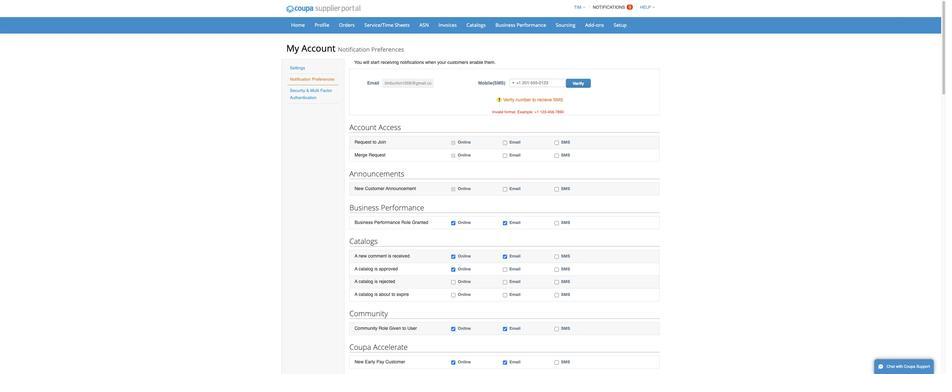 Task type: vqa. For each thing, say whether or not it's contained in the screenshot.
Coupa to the right
yes



Task type: describe. For each thing, give the bounding box(es) containing it.
online for a catalog is rejected
[[458, 280, 471, 285]]

2 vertical spatial business
[[355, 220, 373, 225]]

with
[[896, 365, 903, 370]]

recieve
[[537, 97, 552, 102]]

0 horizontal spatial coupa
[[349, 342, 371, 353]]

pay
[[377, 360, 384, 365]]

notification inside my account notification preferences
[[338, 46, 370, 53]]

+1 201-555-0123 text field
[[510, 79, 565, 87]]

sms for new early pay customer
[[561, 360, 570, 365]]

&
[[306, 88, 309, 93]]

help
[[640, 5, 651, 10]]

service/time
[[365, 22, 393, 28]]

new for new customer announcement
[[355, 186, 364, 191]]

notification preferences
[[290, 77, 335, 82]]

verify for verify number to recieve sms
[[503, 97, 515, 102]]

profile
[[315, 22, 329, 28]]

security & multi factor authentication
[[290, 88, 332, 100]]

you will start receiving notifications when your customers enable them.
[[354, 60, 496, 65]]

a catalog is rejected
[[355, 279, 395, 285]]

service/time sheets link
[[360, 20, 414, 30]]

to left user
[[402, 326, 406, 331]]

support
[[917, 365, 930, 370]]

preferences inside my account notification preferences
[[371, 46, 404, 53]]

settings link
[[290, 66, 305, 70]]

email for merge request
[[510, 153, 521, 158]]

Telephone country code field
[[510, 79, 516, 87]]

telephone country code image
[[512, 82, 514, 84]]

community for community
[[349, 309, 388, 319]]

coupa inside button
[[904, 365, 916, 370]]

enable
[[470, 60, 483, 65]]

orders
[[339, 22, 355, 28]]

email for request to join
[[510, 140, 521, 145]]

catalogs inside catalogs link
[[467, 22, 486, 28]]

performance inside "link"
[[517, 22, 546, 28]]

a for a catalog is about to expire
[[355, 292, 358, 297]]

2 vertical spatial performance
[[374, 220, 400, 225]]

notifications
[[593, 5, 625, 10]]

community role given to user
[[355, 326, 417, 331]]

verify for verify
[[573, 81, 584, 86]]

catalogs link
[[462, 20, 490, 30]]

verify number to recieve sms
[[503, 97, 563, 102]]

7890
[[555, 110, 564, 114]]

settings
[[290, 66, 305, 70]]

add-ons link
[[581, 20, 608, 30]]

ons
[[596, 22, 604, 28]]

sms for new customer announcement
[[561, 187, 570, 191]]

invalid
[[492, 110, 503, 114]]

0 horizontal spatial preferences
[[312, 77, 335, 82]]

request to join
[[355, 140, 386, 145]]

number
[[516, 97, 531, 102]]

you
[[354, 60, 362, 65]]

account access
[[349, 122, 401, 133]]

a for a catalog is rejected
[[355, 279, 358, 285]]

123-
[[540, 110, 548, 114]]

expire
[[397, 292, 409, 297]]

authentication
[[290, 95, 317, 100]]

tim link
[[571, 5, 585, 10]]

1 vertical spatial business performance
[[349, 203, 424, 213]]

security & multi factor authentication link
[[290, 88, 332, 100]]

1 horizontal spatial customer
[[386, 360, 405, 365]]

catalog for a catalog is about to expire
[[359, 292, 373, 297]]

approved
[[379, 267, 398, 272]]

1 vertical spatial notification
[[290, 77, 311, 82]]

email for a catalog is approved
[[510, 267, 521, 272]]

user
[[407, 326, 417, 331]]

a for a new comment is received
[[355, 254, 358, 259]]

sms for a catalog is approved
[[561, 267, 570, 272]]

sourcing
[[556, 22, 576, 28]]

invalid format. example: +1 123-456-7890
[[492, 110, 564, 114]]

1 vertical spatial business
[[349, 203, 379, 213]]

sms for a new comment is received
[[561, 254, 570, 259]]

help link
[[637, 5, 655, 10]]

new for new early pay customer
[[355, 360, 364, 365]]

factor
[[320, 88, 332, 93]]

navigation containing notifications 0
[[571, 1, 655, 14]]

mobile(sms)
[[478, 81, 505, 86]]

catalog for a catalog is rejected
[[359, 279, 373, 285]]

invoices link
[[434, 20, 461, 30]]

rejected
[[379, 279, 395, 285]]

sms for merge request
[[561, 153, 570, 158]]

sms for a catalog is rejected
[[561, 280, 570, 285]]

comment
[[368, 254, 387, 259]]

invoices
[[439, 22, 457, 28]]

1 vertical spatial request
[[369, 152, 386, 158]]

is left received
[[388, 254, 391, 259]]

merge
[[355, 152, 367, 158]]

1 vertical spatial role
[[379, 326, 388, 331]]

notification preferences link
[[290, 77, 335, 82]]

start
[[371, 60, 380, 65]]

1 vertical spatial catalogs
[[349, 236, 378, 247]]

given
[[389, 326, 401, 331]]

orders link
[[335, 20, 359, 30]]

chat with coupa support button
[[875, 360, 934, 375]]

online for business performance role granted
[[458, 220, 471, 225]]

chat
[[887, 365, 895, 370]]

asn link
[[415, 20, 433, 30]]

456-
[[548, 110, 555, 114]]

receiving
[[381, 60, 399, 65]]

home
[[291, 22, 305, 28]]

is for rejected
[[375, 279, 378, 285]]

service/time sheets
[[365, 22, 410, 28]]



Task type: locate. For each thing, give the bounding box(es) containing it.
navigation
[[571, 1, 655, 14]]

email for new customer announcement
[[510, 187, 521, 191]]

announcement
[[386, 186, 416, 191]]

verify inside verify button
[[573, 81, 584, 86]]

1 vertical spatial catalog
[[359, 279, 373, 285]]

is for about
[[375, 292, 378, 297]]

online for new customer announcement
[[458, 187, 471, 191]]

None checkbox
[[503, 141, 507, 145], [451, 154, 456, 158], [451, 188, 456, 192], [555, 188, 559, 192], [503, 255, 507, 259], [555, 255, 559, 259], [555, 268, 559, 272], [451, 294, 456, 298], [555, 294, 559, 298], [451, 327, 456, 332], [555, 327, 559, 332], [451, 361, 456, 365], [503, 141, 507, 145], [451, 154, 456, 158], [451, 188, 456, 192], [555, 188, 559, 192], [503, 255, 507, 259], [555, 255, 559, 259], [555, 268, 559, 272], [451, 294, 456, 298], [555, 294, 559, 298], [451, 327, 456, 332], [555, 327, 559, 332], [451, 361, 456, 365]]

online
[[458, 140, 471, 145], [458, 153, 471, 158], [458, 187, 471, 191], [458, 220, 471, 225], [458, 254, 471, 259], [458, 267, 471, 272], [458, 280, 471, 285], [458, 293, 471, 297], [458, 326, 471, 331], [458, 360, 471, 365]]

tim
[[574, 5, 582, 10]]

2 vertical spatial catalog
[[359, 292, 373, 297]]

to left recieve
[[532, 97, 536, 102]]

7 online from the top
[[458, 280, 471, 285]]

is left about
[[375, 292, 378, 297]]

0 vertical spatial catalogs
[[467, 22, 486, 28]]

business inside "link"
[[496, 22, 516, 28]]

new early pay customer
[[355, 360, 405, 365]]

account up request to join on the left of the page
[[349, 122, 377, 133]]

coupa supplier portal image
[[282, 1, 365, 17]]

0 vertical spatial performance
[[517, 22, 546, 28]]

a catalog is approved
[[355, 267, 398, 272]]

10 online from the top
[[458, 360, 471, 365]]

0 horizontal spatial business performance
[[349, 203, 424, 213]]

to left join
[[373, 140, 377, 145]]

business performance role granted
[[355, 220, 428, 225]]

catalog down the 'a catalog is rejected'
[[359, 292, 373, 297]]

coupa accelerate
[[349, 342, 408, 353]]

email for a new comment is received
[[510, 254, 521, 259]]

example:
[[518, 110, 534, 114]]

will
[[363, 60, 370, 65]]

community up community role given to user
[[349, 309, 388, 319]]

0 horizontal spatial notification
[[290, 77, 311, 82]]

1 vertical spatial customer
[[386, 360, 405, 365]]

received
[[393, 254, 410, 259]]

online for new early pay customer
[[458, 360, 471, 365]]

1 vertical spatial new
[[355, 360, 364, 365]]

+1
[[535, 110, 539, 114]]

my account notification preferences
[[286, 42, 404, 54]]

is left approved
[[375, 267, 378, 272]]

0 vertical spatial account
[[302, 42, 336, 54]]

about
[[379, 292, 390, 297]]

sms for request to join
[[561, 140, 570, 145]]

to
[[532, 97, 536, 102], [373, 140, 377, 145], [392, 292, 395, 297], [402, 326, 406, 331]]

multi
[[310, 88, 319, 93]]

email for a catalog is about to expire
[[510, 293, 521, 297]]

1 horizontal spatial notification
[[338, 46, 370, 53]]

chat with coupa support
[[887, 365, 930, 370]]

is left rejected at the left bottom
[[375, 279, 378, 285]]

0 vertical spatial preferences
[[371, 46, 404, 53]]

online for a catalog is about to expire
[[458, 293, 471, 297]]

0
[[629, 5, 631, 9]]

role left granted
[[401, 220, 411, 225]]

sourcing link
[[552, 20, 580, 30]]

1 online from the top
[[458, 140, 471, 145]]

a down a catalog is approved
[[355, 279, 358, 285]]

0 vertical spatial coupa
[[349, 342, 371, 353]]

0 vertical spatial new
[[355, 186, 364, 191]]

business performance link
[[491, 20, 550, 30]]

request up merge
[[355, 140, 372, 145]]

is for approved
[[375, 267, 378, 272]]

1 horizontal spatial account
[[349, 122, 377, 133]]

a left new on the bottom left
[[355, 254, 358, 259]]

catalog for a catalog is approved
[[359, 267, 373, 272]]

customer down announcements
[[365, 186, 385, 191]]

preferences up factor
[[312, 77, 335, 82]]

2 online from the top
[[458, 153, 471, 158]]

add-
[[585, 22, 596, 28]]

3 catalog from the top
[[359, 292, 373, 297]]

asn
[[420, 22, 429, 28]]

catalog
[[359, 267, 373, 272], [359, 279, 373, 285], [359, 292, 373, 297]]

4 online from the top
[[458, 220, 471, 225]]

1 vertical spatial account
[[349, 122, 377, 133]]

None text field
[[383, 79, 434, 88]]

customers
[[447, 60, 468, 65]]

coupa up early
[[349, 342, 371, 353]]

catalogs up new on the bottom left
[[349, 236, 378, 247]]

sms for a catalog is about to expire
[[561, 293, 570, 297]]

catalogs right the invoices link
[[467, 22, 486, 28]]

1 horizontal spatial preferences
[[371, 46, 404, 53]]

email for business performance role granted
[[510, 220, 521, 225]]

1 catalog from the top
[[359, 267, 373, 272]]

sheets
[[395, 22, 410, 28]]

0 horizontal spatial account
[[302, 42, 336, 54]]

notification up the you
[[338, 46, 370, 53]]

sms for business performance role granted
[[561, 220, 570, 225]]

sms for community role given to user
[[561, 326, 570, 331]]

1 vertical spatial verify
[[503, 97, 515, 102]]

verify
[[573, 81, 584, 86], [503, 97, 515, 102]]

notification down settings
[[290, 77, 311, 82]]

verify button
[[566, 79, 591, 88]]

community for community role given to user
[[355, 326, 378, 331]]

setup link
[[610, 20, 631, 30]]

0 vertical spatial notification
[[338, 46, 370, 53]]

email for new early pay customer
[[510, 360, 521, 365]]

early
[[365, 360, 375, 365]]

notification
[[338, 46, 370, 53], [290, 77, 311, 82]]

online for merge request
[[458, 153, 471, 158]]

profile link
[[311, 20, 334, 30]]

online for a catalog is approved
[[458, 267, 471, 272]]

role
[[401, 220, 411, 225], [379, 326, 388, 331]]

when
[[425, 60, 436, 65]]

2 catalog from the top
[[359, 279, 373, 285]]

1 horizontal spatial role
[[401, 220, 411, 225]]

0 vertical spatial request
[[355, 140, 372, 145]]

1 horizontal spatial business performance
[[496, 22, 546, 28]]

security
[[290, 88, 305, 93]]

a for a catalog is approved
[[355, 267, 358, 272]]

add-ons
[[585, 22, 604, 28]]

new
[[359, 254, 367, 259]]

1 horizontal spatial catalogs
[[467, 22, 486, 28]]

new customer announcement
[[355, 186, 416, 191]]

accelerate
[[373, 342, 408, 353]]

8 online from the top
[[458, 293, 471, 297]]

community up coupa accelerate
[[355, 326, 378, 331]]

online for a new comment is received
[[458, 254, 471, 259]]

merge request
[[355, 152, 386, 158]]

online for community role given to user
[[458, 326, 471, 331]]

to right about
[[392, 292, 395, 297]]

1 vertical spatial coupa
[[904, 365, 916, 370]]

1 horizontal spatial coupa
[[904, 365, 916, 370]]

0 horizontal spatial verify
[[503, 97, 515, 102]]

3 a from the top
[[355, 279, 358, 285]]

format.
[[504, 110, 516, 114]]

granted
[[412, 220, 428, 225]]

coupa right the with
[[904, 365, 916, 370]]

customer right pay
[[386, 360, 405, 365]]

new
[[355, 186, 364, 191], [355, 360, 364, 365]]

preferences up receiving
[[371, 46, 404, 53]]

setup
[[614, 22, 627, 28]]

0 vertical spatial role
[[401, 220, 411, 225]]

1 vertical spatial preferences
[[312, 77, 335, 82]]

2 new from the top
[[355, 360, 364, 365]]

new left early
[[355, 360, 364, 365]]

a new comment is received
[[355, 254, 410, 259]]

email for a catalog is rejected
[[510, 280, 521, 285]]

catalog down a catalog is approved
[[359, 279, 373, 285]]

catalog down new on the bottom left
[[359, 267, 373, 272]]

account down profile
[[302, 42, 336, 54]]

catalogs
[[467, 22, 486, 28], [349, 236, 378, 247]]

0 vertical spatial customer
[[365, 186, 385, 191]]

0 vertical spatial verify
[[573, 81, 584, 86]]

1 horizontal spatial verify
[[573, 81, 584, 86]]

is
[[388, 254, 391, 259], [375, 267, 378, 272], [375, 279, 378, 285], [375, 292, 378, 297]]

my
[[286, 42, 299, 54]]

None checkbox
[[451, 141, 456, 145], [555, 141, 559, 145], [503, 154, 507, 158], [555, 154, 559, 158], [503, 188, 507, 192], [451, 221, 456, 226], [503, 221, 507, 226], [555, 221, 559, 226], [451, 255, 456, 259], [451, 268, 456, 272], [503, 268, 507, 272], [451, 281, 456, 285], [503, 281, 507, 285], [555, 281, 559, 285], [503, 294, 507, 298], [503, 327, 507, 332], [503, 361, 507, 365], [555, 361, 559, 365], [451, 141, 456, 145], [555, 141, 559, 145], [503, 154, 507, 158], [555, 154, 559, 158], [503, 188, 507, 192], [451, 221, 456, 226], [503, 221, 507, 226], [555, 221, 559, 226], [451, 255, 456, 259], [451, 268, 456, 272], [503, 268, 507, 272], [451, 281, 456, 285], [503, 281, 507, 285], [555, 281, 559, 285], [503, 294, 507, 298], [503, 327, 507, 332], [503, 361, 507, 365], [555, 361, 559, 365]]

announcements
[[349, 169, 404, 179]]

join
[[378, 140, 386, 145]]

1 vertical spatial performance
[[381, 203, 424, 213]]

4 a from the top
[[355, 292, 358, 297]]

0 horizontal spatial customer
[[365, 186, 385, 191]]

preferences
[[371, 46, 404, 53], [312, 77, 335, 82]]

6 online from the top
[[458, 267, 471, 272]]

a catalog is about to expire
[[355, 292, 409, 297]]

0 vertical spatial catalog
[[359, 267, 373, 272]]

0 horizontal spatial role
[[379, 326, 388, 331]]

business performance inside "link"
[[496, 22, 546, 28]]

0 horizontal spatial catalogs
[[349, 236, 378, 247]]

notifications
[[400, 60, 424, 65]]

0 vertical spatial business performance
[[496, 22, 546, 28]]

a down the 'a catalog is rejected'
[[355, 292, 358, 297]]

new down announcements
[[355, 186, 364, 191]]

9 online from the top
[[458, 326, 471, 331]]

5 online from the top
[[458, 254, 471, 259]]

0 vertical spatial community
[[349, 309, 388, 319]]

community
[[349, 309, 388, 319], [355, 326, 378, 331]]

3 online from the top
[[458, 187, 471, 191]]

online for request to join
[[458, 140, 471, 145]]

customer
[[365, 186, 385, 191], [386, 360, 405, 365]]

1 new from the top
[[355, 186, 364, 191]]

access
[[379, 122, 401, 133]]

email for community role given to user
[[510, 326, 521, 331]]

home link
[[287, 20, 309, 30]]

sms
[[553, 97, 563, 102], [561, 140, 570, 145], [561, 153, 570, 158], [561, 187, 570, 191], [561, 220, 570, 225], [561, 254, 570, 259], [561, 267, 570, 272], [561, 280, 570, 285], [561, 293, 570, 297], [561, 326, 570, 331], [561, 360, 570, 365]]

0 vertical spatial business
[[496, 22, 516, 28]]

2 a from the top
[[355, 267, 358, 272]]

them.
[[484, 60, 496, 65]]

role left given
[[379, 326, 388, 331]]

notifications 0
[[593, 5, 631, 10]]

1 a from the top
[[355, 254, 358, 259]]

a up the 'a catalog is rejected'
[[355, 267, 358, 272]]

request down join
[[369, 152, 386, 158]]

business
[[496, 22, 516, 28], [349, 203, 379, 213], [355, 220, 373, 225]]

1 vertical spatial community
[[355, 326, 378, 331]]

coupa
[[349, 342, 371, 353], [904, 365, 916, 370]]



